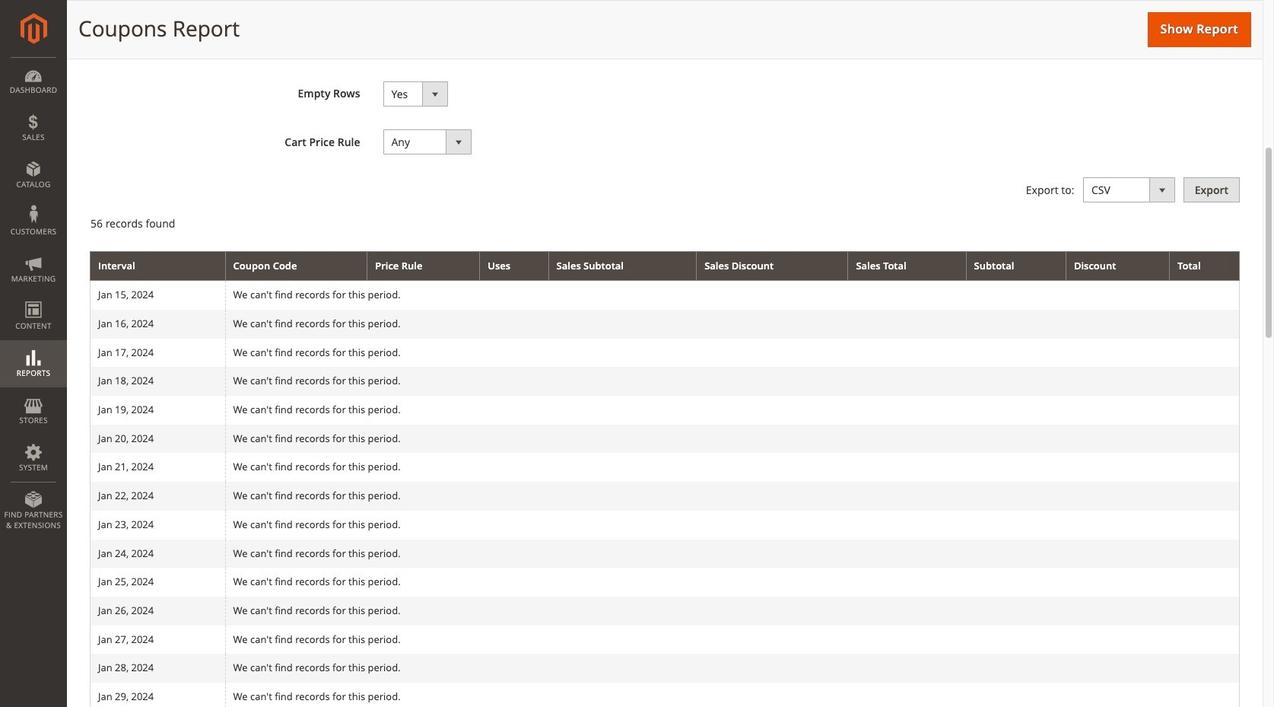Task type: vqa. For each thing, say whether or not it's contained in the screenshot.
menu bar
yes



Task type: describe. For each thing, give the bounding box(es) containing it.
magento admin panel image
[[20, 13, 47, 44]]



Task type: locate. For each thing, give the bounding box(es) containing it.
menu bar
[[0, 57, 67, 538]]



